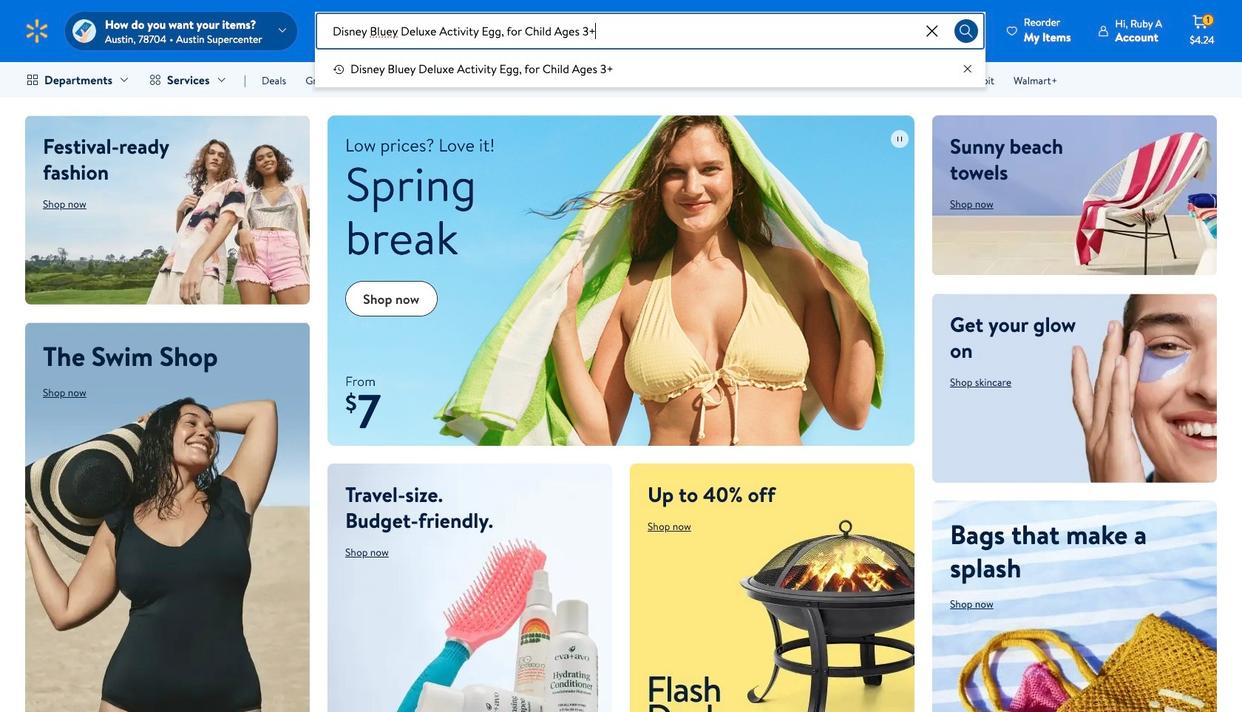 Task type: describe. For each thing, give the bounding box(es) containing it.
clear query image
[[962, 63, 974, 75]]

walmart homepage image
[[24, 18, 50, 44]]

clear search field text image
[[924, 22, 942, 40]]

view spring break. low prices? love it! from seven dollars. shop now. image shows three people in bathing suits standing next to the ocean, pause video image
[[892, 130, 909, 148]]

search icon image
[[959, 24, 974, 38]]



Task type: locate. For each thing, give the bounding box(es) containing it.
 image
[[73, 19, 96, 43]]

Walmart Site-Wide search field
[[315, 12, 986, 88]]

Search search field
[[315, 12, 986, 50]]



Task type: vqa. For each thing, say whether or not it's contained in the screenshot.
Clear Query icon
yes



